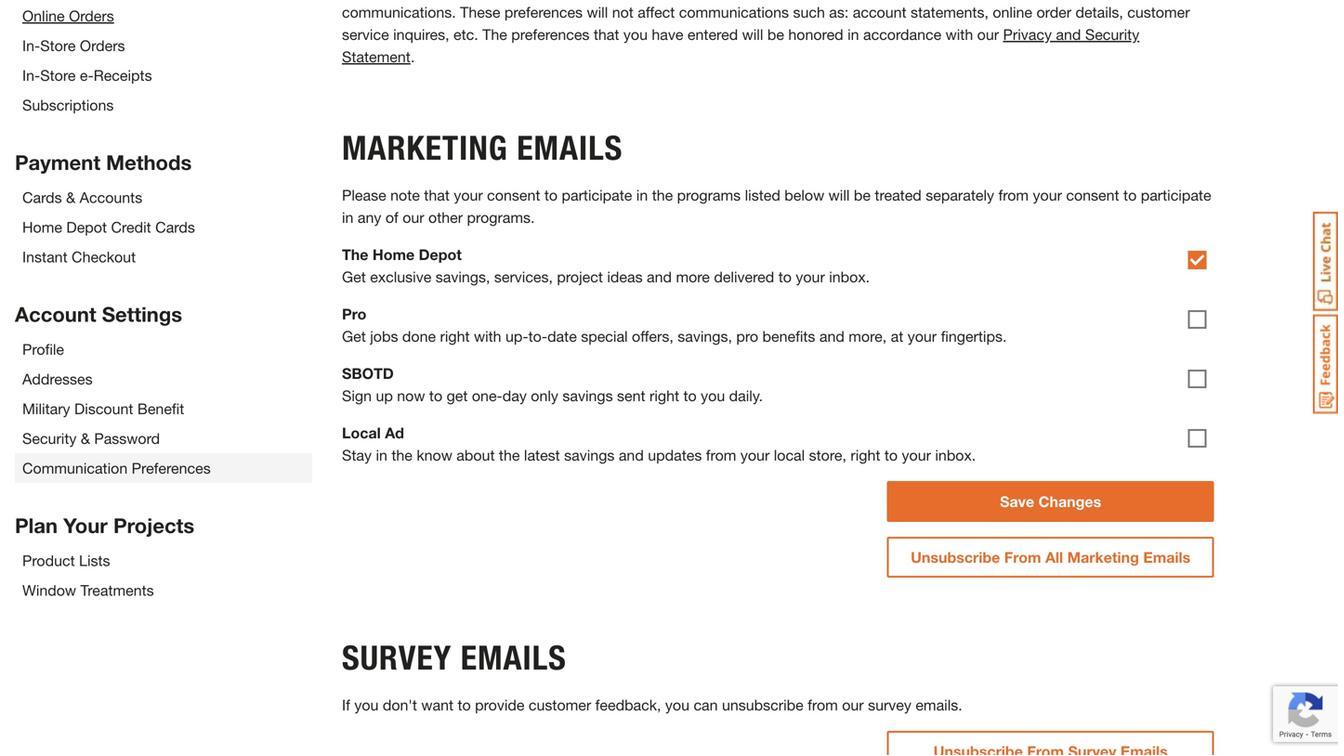 Task type: describe. For each thing, give the bounding box(es) containing it.
exclusive
[[370, 268, 432, 286]]

survey emails
[[342, 638, 567, 678]]

inbox. inside local ad stay in the know about the latest savings and updates from your local store, right to your inbox.
[[935, 447, 976, 464]]

account settings
[[15, 302, 182, 327]]

sbotd
[[342, 365, 394, 382]]

password
[[94, 430, 160, 447]]

in-store e-receipts
[[22, 66, 152, 84]]

project
[[557, 268, 603, 286]]

store for e-
[[40, 66, 76, 84]]

subscriptions
[[22, 96, 114, 114]]

inbox. inside the home depot get exclusive savings, services, project ideas and more delivered to your inbox.
[[829, 268, 870, 286]]

instant checkout
[[22, 248, 136, 266]]

note
[[390, 186, 420, 204]]

and inside 'pro get jobs done right with up-to-date special offers, savings,       pro benefits and more, at your fingertips.'
[[820, 328, 845, 345]]

about
[[457, 447, 495, 464]]

in- for in-store orders
[[22, 37, 40, 54]]

marketing emails
[[342, 128, 623, 168]]

get inside 'pro get jobs done right with up-to-date special offers, savings,       pro benefits and more, at your fingertips.'
[[342, 328, 366, 345]]

pro
[[342, 305, 367, 323]]

listed
[[745, 186, 781, 204]]

savings, inside 'pro get jobs done right with up-to-date special offers, savings,       pro benefits and more, at your fingertips.'
[[678, 328, 732, 345]]

get
[[447, 387, 468, 405]]

statement
[[342, 48, 411, 66]]

receipts
[[94, 66, 152, 84]]

2 vertical spatial from
[[808, 697, 838, 714]]

preferences
[[132, 460, 211, 477]]

programs.
[[467, 209, 535, 226]]

your right the that
[[454, 186, 483, 204]]

changes
[[1039, 493, 1102, 511]]

cards & accounts
[[22, 189, 142, 206]]

from inside separately from your consent to participate in any of our other programs.
[[999, 186, 1029, 204]]

benefit
[[137, 400, 184, 418]]

unsubscribe
[[722, 697, 804, 714]]

to inside the home depot get exclusive savings, services, project ideas and more delivered to your inbox.
[[779, 268, 792, 286]]

instant
[[22, 248, 67, 266]]

can
[[694, 697, 718, 714]]

0 horizontal spatial cards
[[22, 189, 62, 206]]

military discount benefit
[[22, 400, 184, 418]]

to inside local ad stay in the know about the latest savings and updates from your local store, right to your inbox.
[[885, 447, 898, 464]]

offers,
[[632, 328, 674, 345]]

0 horizontal spatial you
[[354, 697, 379, 714]]

methods
[[106, 150, 192, 175]]

please note that your consent to participate in the programs listed below will be treated
[[342, 186, 922, 204]]

save changes
[[1000, 493, 1102, 511]]

your inside separately from your consent to participate in any of our other programs.
[[1033, 186, 1062, 204]]

latest
[[524, 447, 560, 464]]

product lists
[[22, 552, 110, 570]]

payment methods
[[15, 150, 192, 175]]

up-
[[506, 328, 528, 345]]

savings for only
[[563, 387, 613, 405]]

your
[[63, 513, 108, 538]]

ideas
[[607, 268, 643, 286]]

0 horizontal spatial home
[[22, 218, 62, 236]]

our inside separately from your consent to participate in any of our other programs.
[[403, 209, 424, 226]]

account
[[15, 302, 96, 327]]

separately from your consent to participate in any of our other programs.
[[342, 186, 1212, 226]]

online orders
[[22, 7, 114, 25]]

subscriptions link
[[22, 96, 114, 114]]

privacy and security statement
[[342, 26, 1140, 66]]

more,
[[849, 328, 887, 345]]

sign
[[342, 387, 372, 405]]

date
[[547, 328, 577, 345]]

your inside the home depot get exclusive savings, services, project ideas and more delivered to your inbox.
[[796, 268, 825, 286]]

military
[[22, 400, 70, 418]]

fingertips.
[[941, 328, 1007, 345]]

up
[[376, 387, 393, 405]]

window
[[22, 582, 76, 599]]

& for security
[[81, 430, 90, 447]]

delivered
[[714, 268, 774, 286]]

at
[[891, 328, 904, 345]]

pro get jobs done right with up-to-date special offers, savings,       pro benefits and more, at your fingertips.
[[342, 305, 1007, 345]]

addresses link
[[22, 370, 93, 388]]

in inside local ad stay in the know about the latest savings and updates from your local store, right to your inbox.
[[376, 447, 387, 464]]

window treatments
[[22, 582, 154, 599]]

sent
[[617, 387, 646, 405]]

customer
[[529, 697, 591, 714]]

profile
[[22, 341, 64, 358]]

from inside local ad stay in the know about the latest savings and updates from your local store, right to your inbox.
[[706, 447, 736, 464]]

all
[[1045, 549, 1063, 566]]

emails for survey emails
[[461, 638, 567, 678]]

.
[[411, 48, 415, 66]]

e-
[[80, 66, 94, 84]]

feedback,
[[595, 697, 661, 714]]

pro
[[736, 328, 758, 345]]

to inside separately from your consent to participate in any of our other programs.
[[1124, 186, 1137, 204]]

to-
[[528, 328, 547, 345]]

separately
[[926, 186, 994, 204]]

& for cards
[[66, 189, 75, 206]]

1 horizontal spatial the
[[499, 447, 520, 464]]

emails.
[[916, 697, 963, 714]]

know
[[417, 447, 452, 464]]

benefits
[[763, 328, 815, 345]]

in- for in-store e-receipts
[[22, 66, 40, 84]]

credit
[[111, 218, 151, 236]]

depot inside the home depot get exclusive savings, services, project ideas and more delivered to your inbox.
[[419, 246, 462, 263]]

home inside the home depot get exclusive savings, services, project ideas and more delivered to your inbox.
[[373, 246, 415, 263]]

other
[[428, 209, 463, 226]]

savings for latest
[[564, 447, 615, 464]]

daily.
[[729, 387, 763, 405]]

your right store,
[[902, 447, 931, 464]]

profile link
[[22, 341, 64, 358]]

1 vertical spatial cards
[[155, 218, 195, 236]]

1 vertical spatial orders
[[80, 37, 125, 54]]

more
[[676, 268, 710, 286]]

live chat image
[[1313, 212, 1338, 311]]

programs
[[677, 186, 741, 204]]

right inside local ad stay in the know about the latest savings and updates from your local store, right to your inbox.
[[851, 447, 880, 464]]

store,
[[809, 447, 847, 464]]

want
[[421, 697, 454, 714]]

communication preferences
[[22, 460, 211, 477]]

1 vertical spatial security
[[22, 430, 77, 447]]

the home depot get exclusive savings, services, project ideas and more delivered to your inbox.
[[342, 246, 870, 286]]



Task type: locate. For each thing, give the bounding box(es) containing it.
services,
[[494, 268, 553, 286]]

your right at
[[908, 328, 937, 345]]

if you don't want to provide customer feedback, you can unsubscribe from our survey emails.
[[342, 697, 963, 714]]

&
[[66, 189, 75, 206], [81, 430, 90, 447]]

0 vertical spatial right
[[440, 328, 470, 345]]

1 horizontal spatial right
[[650, 387, 679, 405]]

0 vertical spatial orders
[[69, 7, 114, 25]]

home depot credit cards link
[[22, 218, 195, 236]]

emails up provide
[[461, 638, 567, 678]]

in right stay
[[376, 447, 387, 464]]

1 horizontal spatial inbox.
[[935, 447, 976, 464]]

1 horizontal spatial savings,
[[678, 328, 732, 345]]

privacy and security statement link
[[342, 26, 1140, 66]]

in- down the 'online'
[[22, 37, 40, 54]]

orders
[[69, 7, 114, 25], [80, 37, 125, 54]]

in- up subscriptions 'link' at left top
[[22, 66, 40, 84]]

savings, inside the home depot get exclusive savings, services, project ideas and more delivered to your inbox.
[[436, 268, 490, 286]]

lists
[[79, 552, 110, 570]]

from right updates
[[706, 447, 736, 464]]

the
[[342, 246, 368, 263]]

cards
[[22, 189, 62, 206], [155, 218, 195, 236]]

1 horizontal spatial cards
[[155, 218, 195, 236]]

savings, left pro
[[678, 328, 732, 345]]

0 horizontal spatial consent
[[487, 186, 540, 204]]

2 get from the top
[[342, 328, 366, 345]]

0 vertical spatial our
[[403, 209, 424, 226]]

our right of
[[403, 209, 424, 226]]

right left with
[[440, 328, 470, 345]]

2 store from the top
[[40, 66, 76, 84]]

2 in- from the top
[[22, 66, 40, 84]]

depot down other
[[419, 246, 462, 263]]

1 horizontal spatial you
[[665, 697, 690, 714]]

security down military
[[22, 430, 77, 447]]

1 vertical spatial depot
[[419, 246, 462, 263]]

feedback link image
[[1313, 314, 1338, 415]]

2 vertical spatial right
[[851, 447, 880, 464]]

1 horizontal spatial security
[[1085, 26, 1140, 43]]

unsubscribe from all marketing emails button
[[887, 537, 1214, 578]]

0 vertical spatial &
[[66, 189, 75, 206]]

& up communication
[[81, 430, 90, 447]]

1 vertical spatial savings,
[[678, 328, 732, 345]]

product
[[22, 552, 75, 570]]

the down ad
[[392, 447, 413, 464]]

communication preferences link
[[22, 460, 211, 477]]

plan
[[15, 513, 58, 538]]

get down pro
[[342, 328, 366, 345]]

one-
[[472, 387, 503, 405]]

consent inside separately from your consent to participate in any of our other programs.
[[1066, 186, 1120, 204]]

and left updates
[[619, 447, 644, 464]]

and inside privacy and security statement
[[1056, 26, 1081, 43]]

you left can
[[665, 697, 690, 714]]

from
[[1004, 549, 1041, 566]]

0 horizontal spatial &
[[66, 189, 75, 206]]

accounts
[[80, 189, 142, 206]]

our left survey
[[842, 697, 864, 714]]

done
[[402, 328, 436, 345]]

the left programs
[[652, 186, 673, 204]]

checkout
[[72, 248, 136, 266]]

savings right "latest"
[[564, 447, 615, 464]]

0 vertical spatial inbox.
[[829, 268, 870, 286]]

you right if at left
[[354, 697, 379, 714]]

depot
[[66, 218, 107, 236], [419, 246, 462, 263]]

from
[[999, 186, 1029, 204], [706, 447, 736, 464], [808, 697, 838, 714]]

store for orders
[[40, 37, 76, 54]]

1 in- from the top
[[22, 37, 40, 54]]

savings inside sbotd sign up now to get one-day only savings sent right to you daily.
[[563, 387, 613, 405]]

savings right only
[[563, 387, 613, 405]]

0 vertical spatial savings,
[[436, 268, 490, 286]]

right inside 'pro get jobs done right with up-to-date special offers, savings,       pro benefits and more, at your fingertips.'
[[440, 328, 470, 345]]

1 vertical spatial emails
[[461, 638, 567, 678]]

2 participate from the left
[[1141, 186, 1212, 204]]

local
[[342, 424, 381, 442]]

and
[[1056, 26, 1081, 43], [647, 268, 672, 286], [820, 328, 845, 345], [619, 447, 644, 464]]

savings, left services,
[[436, 268, 490, 286]]

0 horizontal spatial depot
[[66, 218, 107, 236]]

day
[[503, 387, 527, 405]]

1 horizontal spatial participate
[[1141, 186, 1212, 204]]

2 horizontal spatial you
[[701, 387, 725, 405]]

store
[[40, 37, 76, 54], [40, 66, 76, 84]]

and inside the home depot get exclusive savings, services, project ideas and more delivered to your inbox.
[[647, 268, 672, 286]]

in left programs
[[636, 186, 648, 204]]

if
[[342, 697, 350, 714]]

in inside separately from your consent to participate in any of our other programs.
[[342, 209, 354, 226]]

online
[[22, 7, 65, 25]]

1 vertical spatial store
[[40, 66, 76, 84]]

store down online orders link
[[40, 37, 76, 54]]

to
[[544, 186, 558, 204], [1124, 186, 1137, 204], [779, 268, 792, 286], [429, 387, 443, 405], [684, 387, 697, 405], [885, 447, 898, 464], [458, 697, 471, 714]]

1 vertical spatial home
[[373, 246, 415, 263]]

home depot credit cards
[[22, 218, 195, 236]]

right right 'sent'
[[650, 387, 679, 405]]

your inside 'pro get jobs done right with up-to-date special offers, savings,       pro benefits and more, at your fingertips.'
[[908, 328, 937, 345]]

1 consent from the left
[[487, 186, 540, 204]]

1 horizontal spatial depot
[[419, 246, 462, 263]]

and left more
[[647, 268, 672, 286]]

security right privacy
[[1085, 26, 1140, 43]]

0 horizontal spatial the
[[392, 447, 413, 464]]

0 vertical spatial from
[[999, 186, 1029, 204]]

cards down payment
[[22, 189, 62, 206]]

2 consent from the left
[[1066, 186, 1120, 204]]

2 horizontal spatial the
[[652, 186, 673, 204]]

unsubscribe
[[911, 549, 1000, 566]]

2 vertical spatial in
[[376, 447, 387, 464]]

our
[[403, 209, 424, 226], [842, 697, 864, 714]]

get inside the home depot get exclusive savings, services, project ideas and more delivered to your inbox.
[[342, 268, 366, 286]]

2 horizontal spatial right
[[851, 447, 880, 464]]

your
[[454, 186, 483, 204], [1033, 186, 1062, 204], [796, 268, 825, 286], [908, 328, 937, 345], [741, 447, 770, 464], [902, 447, 931, 464]]

any
[[358, 209, 381, 226]]

1 vertical spatial inbox.
[[935, 447, 976, 464]]

from right unsubscribe
[[808, 697, 838, 714]]

right
[[440, 328, 470, 345], [650, 387, 679, 405], [851, 447, 880, 464]]

1 vertical spatial &
[[81, 430, 90, 447]]

0 horizontal spatial our
[[403, 209, 424, 226]]

0 vertical spatial get
[[342, 268, 366, 286]]

your up benefits
[[796, 268, 825, 286]]

1 horizontal spatial from
[[808, 697, 838, 714]]

2 horizontal spatial in
[[636, 186, 648, 204]]

and left more,
[[820, 328, 845, 345]]

1 vertical spatial right
[[650, 387, 679, 405]]

emails
[[1143, 549, 1191, 566]]

cards right credit on the top of the page
[[155, 218, 195, 236]]

1 horizontal spatial in
[[376, 447, 387, 464]]

1 participate from the left
[[562, 186, 632, 204]]

treated
[[875, 186, 922, 204]]

special
[[581, 328, 628, 345]]

right right store,
[[851, 447, 880, 464]]

military discount benefit link
[[22, 400, 184, 418]]

communication
[[22, 460, 128, 477]]

home up instant at the top of the page
[[22, 218, 62, 236]]

0 vertical spatial depot
[[66, 218, 107, 236]]

1 horizontal spatial our
[[842, 697, 864, 714]]

1 store from the top
[[40, 37, 76, 54]]

local
[[774, 447, 805, 464]]

in-store orders
[[22, 37, 125, 54]]

treatments
[[80, 582, 154, 599]]

get down the
[[342, 268, 366, 286]]

depot down cards & accounts
[[66, 218, 107, 236]]

product lists link
[[22, 552, 110, 570]]

0 horizontal spatial security
[[22, 430, 77, 447]]

1 vertical spatial in-
[[22, 66, 40, 84]]

1 vertical spatial in
[[342, 209, 354, 226]]

1 get from the top
[[342, 268, 366, 286]]

2 horizontal spatial from
[[999, 186, 1029, 204]]

orders up in-store e-receipts link
[[80, 37, 125, 54]]

1 vertical spatial get
[[342, 328, 366, 345]]

participate inside separately from your consent to participate in any of our other programs.
[[1141, 186, 1212, 204]]

security inside privacy and security statement
[[1085, 26, 1140, 43]]

in left any
[[342, 209, 354, 226]]

get
[[342, 268, 366, 286], [342, 328, 366, 345]]

0 horizontal spatial savings,
[[436, 268, 490, 286]]

you inside sbotd sign up now to get one-day only savings sent right to you daily.
[[701, 387, 725, 405]]

projects
[[113, 513, 194, 538]]

emails for marketing emails
[[517, 128, 623, 168]]

orders up in-store orders
[[69, 7, 114, 25]]

be
[[854, 186, 871, 204]]

below
[[785, 186, 825, 204]]

0 vertical spatial in-
[[22, 37, 40, 54]]

you left daily.
[[701, 387, 725, 405]]

that
[[424, 186, 450, 204]]

1 horizontal spatial home
[[373, 246, 415, 263]]

in-store e-receipts link
[[22, 66, 152, 84]]

& down payment
[[66, 189, 75, 206]]

now
[[397, 387, 425, 405]]

in-store orders link
[[22, 37, 125, 54]]

ad
[[385, 424, 404, 442]]

store left 'e-'
[[40, 66, 76, 84]]

0 vertical spatial in
[[636, 186, 648, 204]]

from right separately
[[999, 186, 1029, 204]]

0 vertical spatial cards
[[22, 189, 62, 206]]

0 horizontal spatial participate
[[562, 186, 632, 204]]

cards & accounts link
[[22, 189, 142, 206]]

1 vertical spatial from
[[706, 447, 736, 464]]

privacy
[[1003, 26, 1052, 43]]

online orders link
[[22, 7, 114, 25]]

stay
[[342, 447, 372, 464]]

0 horizontal spatial right
[[440, 328, 470, 345]]

and right privacy
[[1056, 26, 1081, 43]]

0 vertical spatial security
[[1085, 26, 1140, 43]]

marketing
[[342, 128, 508, 168]]

1 horizontal spatial consent
[[1066, 186, 1120, 204]]

the
[[652, 186, 673, 204], [392, 447, 413, 464], [499, 447, 520, 464]]

1 vertical spatial our
[[842, 697, 864, 714]]

instant checkout link
[[22, 248, 136, 266]]

0 horizontal spatial inbox.
[[829, 268, 870, 286]]

right inside sbotd sign up now to get one-day only savings sent right to you daily.
[[650, 387, 679, 405]]

survey
[[868, 697, 912, 714]]

home up exclusive
[[373, 246, 415, 263]]

0 vertical spatial home
[[22, 218, 62, 236]]

1 vertical spatial savings
[[564, 447, 615, 464]]

your left the local
[[741, 447, 770, 464]]

1 horizontal spatial &
[[81, 430, 90, 447]]

please
[[342, 186, 386, 204]]

0 horizontal spatial from
[[706, 447, 736, 464]]

0 horizontal spatial in
[[342, 209, 354, 226]]

the left "latest"
[[499, 447, 520, 464]]

emails
[[517, 128, 623, 168], [461, 638, 567, 678]]

emails up please note that your consent to participate in the programs listed below will be treated
[[517, 128, 623, 168]]

of
[[386, 209, 398, 226]]

addresses
[[22, 370, 93, 388]]

0 vertical spatial store
[[40, 37, 76, 54]]

and inside local ad stay in the know about the latest savings and updates from your local store, right to your inbox.
[[619, 447, 644, 464]]

0 vertical spatial savings
[[563, 387, 613, 405]]

0 vertical spatial emails
[[517, 128, 623, 168]]

with
[[474, 328, 501, 345]]

your right separately
[[1033, 186, 1062, 204]]

savings inside local ad stay in the know about the latest savings and updates from your local store, right to your inbox.
[[564, 447, 615, 464]]



Task type: vqa. For each thing, say whether or not it's contained in the screenshot.
the rectangle
no



